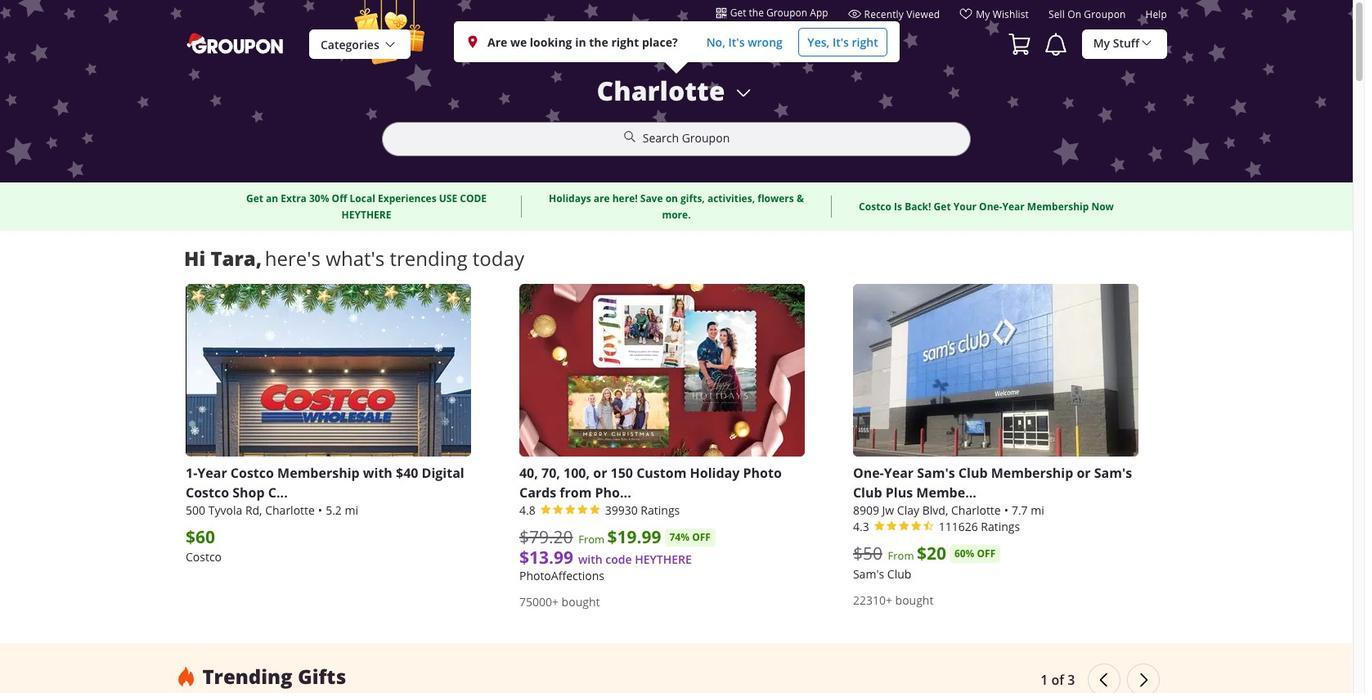 Task type: describe. For each thing, give the bounding box(es) containing it.
here's
[[265, 245, 321, 272]]

membership inside one-year sam's club membership or sam's club plus membe... 8909 jw clay blvd, charlotte • 7.7 mi
[[992, 464, 1074, 482]]

it's for no,
[[728, 34, 745, 50]]

notifications inbox image
[[1043, 31, 1069, 57]]

75000+ bought
[[520, 594, 600, 609]]

off
[[332, 191, 347, 205]]

with inside 1-year costco membership with $40 digital costco shop c... 500 tyvola rd, charlotte • 5.2 mi $60 costco
[[363, 464, 393, 482]]

1 horizontal spatial sam's
[[918, 464, 956, 482]]

3
[[1068, 671, 1076, 689]]

save
[[641, 191, 663, 205]]

7.7
[[1012, 502, 1028, 518]]

groupon for the
[[767, 6, 808, 19]]

costco is back! get your one-year membership now link
[[852, 198, 1122, 215]]

74% off
[[670, 530, 711, 544]]

one-year sam's club membership or sam's club plus membe... 8909 jw clay blvd, charlotte • 7.7 mi
[[853, 464, 1133, 518]]

code
[[460, 191, 487, 205]]

code
[[606, 551, 632, 567]]

c...
[[268, 483, 288, 501]]

today
[[473, 245, 525, 272]]

heythere inside $13.99 with code heythere photoaffections
[[635, 551, 692, 567]]

sell
[[1049, 7, 1065, 20]]

one- inside one-year sam's club membership or sam's club plus membe... 8909 jw clay blvd, charlotte • 7.7 mi
[[853, 464, 884, 482]]

get for get an extra 30% off local experiences use code heythere
[[246, 191, 263, 205]]

holidays
[[549, 191, 591, 205]]

search groupon search field containing charlotte
[[382, 73, 971, 182]]

bought for 22310+ bought
[[896, 592, 934, 608]]

sam's club
[[853, 566, 912, 582]]

what's
[[326, 245, 385, 272]]

hi tara, here's what's trending today
[[184, 245, 525, 272]]

extra
[[281, 191, 307, 205]]

costco inside 'link'
[[859, 199, 892, 213]]

from for $19.99
[[579, 532, 605, 546]]

holidays are here! save on gifts, activities, flowers & more. link
[[542, 190, 812, 223]]

yes, it's right button
[[799, 27, 888, 56]]

it's for yes,
[[833, 34, 849, 50]]

shop
[[233, 483, 265, 501]]

groupon for on
[[1085, 7, 1126, 20]]

wrong
[[748, 34, 783, 50]]

wishlist
[[993, 7, 1029, 20]]

tara,
[[211, 245, 262, 272]]

22310+ bought
[[853, 592, 934, 608]]

membe...
[[917, 483, 977, 501]]

right inside button
[[852, 34, 879, 50]]

clay
[[898, 502, 920, 518]]

of
[[1052, 671, 1065, 689]]

is
[[894, 199, 903, 213]]

costco down 500
[[186, 549, 222, 564]]

• inside one-year sam's club membership or sam's club plus membe... 8909 jw clay blvd, charlotte • 7.7 mi
[[1005, 502, 1009, 518]]

39930 ratings
[[605, 502, 680, 518]]

cards
[[520, 483, 557, 501]]

recently
[[865, 7, 904, 20]]

trending gifts
[[202, 663, 346, 690]]

help
[[1146, 7, 1168, 20]]

more.
[[662, 207, 691, 221]]

charlotte inside charlotte button
[[597, 73, 725, 108]]

an
[[266, 191, 278, 205]]

ratings for 39930 ratings
[[641, 502, 680, 518]]

75000+
[[520, 594, 559, 609]]

charlotte inside one-year sam's club membership or sam's club plus membe... 8909 jw clay blvd, charlotte • 7.7 mi
[[952, 502, 1001, 518]]

39930
[[605, 502, 638, 518]]

now
[[1092, 199, 1114, 213]]

no,
[[706, 34, 725, 50]]

from $20
[[888, 542, 947, 565]]

30%
[[309, 191, 329, 205]]

are
[[594, 191, 610, 205]]

yes,
[[808, 34, 830, 50]]

charlotte button
[[597, 73, 757, 109]]

with inside $13.99 with code heythere photoaffections
[[578, 551, 603, 567]]

your
[[954, 199, 977, 213]]

on inside the holidays are here! save on gifts, activities, flowers & more.
[[666, 191, 678, 205]]

2 horizontal spatial sam's
[[1095, 464, 1133, 482]]

digital
[[422, 464, 465, 482]]

photoaffections
[[520, 568, 605, 583]]

from for $20
[[888, 548, 915, 563]]

year inside 'link'
[[1003, 199, 1025, 213]]

viewed
[[907, 7, 940, 20]]

1 vertical spatial club
[[853, 483, 883, 501]]

flowers
[[758, 191, 794, 205]]

40,
[[520, 464, 538, 482]]

2 vertical spatial club
[[888, 566, 912, 582]]

search groupon
[[643, 130, 730, 146]]

$20
[[917, 542, 947, 565]]

my wishlist link
[[960, 7, 1029, 27]]

8909
[[853, 502, 880, 518]]

sell on groupon
[[1049, 7, 1126, 20]]



Task type: locate. For each thing, give the bounding box(es) containing it.
0 vertical spatial my
[[976, 7, 991, 20]]

get inside get an extra 30% off local experiences use code heythere
[[246, 191, 263, 205]]

60%
[[955, 546, 975, 560]]

club up membe...
[[959, 464, 988, 482]]

bought down sam's club
[[896, 592, 934, 608]]

my for my stuff
[[1094, 35, 1111, 51]]

or inside 40, 70, 100, or 150 custom holiday photo cards from pho...
[[593, 464, 608, 482]]

club up 22310+ bought
[[888, 566, 912, 582]]

from inside the from $19.99
[[579, 532, 605, 546]]

• left 5.2
[[318, 502, 323, 518]]

150
[[611, 464, 633, 482]]

0 horizontal spatial sam's
[[853, 566, 885, 582]]

the inside button
[[749, 6, 764, 19]]

1 or from the left
[[593, 464, 608, 482]]

off for $20
[[977, 546, 996, 560]]

0 horizontal spatial or
[[593, 464, 608, 482]]

1 horizontal spatial •
[[1005, 502, 1009, 518]]

jw
[[883, 502, 895, 518]]

0 horizontal spatial club
[[853, 483, 883, 501]]

2 horizontal spatial groupon
[[1085, 7, 1126, 20]]

year inside one-year sam's club membership or sam's club plus membe... 8909 jw clay blvd, charlotte • 7.7 mi
[[884, 464, 914, 482]]

70,
[[542, 464, 560, 482]]

heythere inside get an extra 30% off local experiences use code heythere
[[342, 207, 392, 221]]

are we looking in the right place?
[[487, 34, 678, 50]]

membership inside 'link'
[[1028, 199, 1089, 213]]

search groupon search field up the gifts,
[[382, 73, 971, 182]]

experiences
[[378, 191, 437, 205]]

bought down the photoaffections
[[562, 594, 600, 609]]

5.2
[[326, 502, 342, 518]]

one- inside costco is back! get your one-year membership now 'link'
[[980, 199, 1003, 213]]

holiday
[[690, 464, 740, 482]]

no, it's wrong
[[706, 34, 783, 50]]

here!
[[613, 191, 638, 205]]

one- up "8909"
[[853, 464, 884, 482]]

1 horizontal spatial right
[[852, 34, 879, 50]]

gifts
[[298, 663, 346, 690]]

charlotte inside 1-year costco membership with $40 digital costco shop c... 500 tyvola rd, charlotte • 5.2 mi $60 costco
[[265, 502, 315, 518]]

2 horizontal spatial club
[[959, 464, 988, 482]]

• inside 1-year costco membership with $40 digital costco shop c... 500 tyvola rd, charlotte • 5.2 mi $60 costco
[[318, 502, 323, 518]]

$13.99
[[520, 546, 574, 569]]

pho...
[[595, 483, 631, 501]]

the right the 'in'
[[589, 34, 608, 50]]

year inside 1-year costco membership with $40 digital costco shop c... 500 tyvola rd, charlotte • 5.2 mi $60 costco
[[197, 464, 227, 482]]

rd,
[[245, 502, 262, 518]]

1 horizontal spatial or
[[1077, 464, 1091, 482]]

0 vertical spatial from
[[579, 532, 605, 546]]

2 horizontal spatial charlotte
[[952, 502, 1001, 518]]

1 vertical spatial the
[[589, 34, 608, 50]]

from $19.99
[[579, 525, 662, 549]]

2 search groupon search field from the top
[[382, 122, 971, 156]]

0 vertical spatial heythere
[[342, 207, 392, 221]]

with left the code
[[578, 551, 603, 567]]

costco is back! get your one-year membership now
[[859, 199, 1114, 213]]

4.8
[[520, 502, 536, 518]]

photo
[[743, 464, 782, 482]]

costco
[[859, 199, 892, 213], [231, 464, 274, 482], [186, 483, 229, 501], [186, 549, 222, 564]]

1 horizontal spatial my
[[1094, 35, 1111, 51]]

1 horizontal spatial the
[[749, 6, 764, 19]]

year up tyvola
[[197, 464, 227, 482]]

1 horizontal spatial bought
[[896, 592, 934, 608]]

0 horizontal spatial groupon
[[682, 130, 730, 146]]

1 horizontal spatial year
[[884, 464, 914, 482]]

0 vertical spatial club
[[959, 464, 988, 482]]

0 horizontal spatial charlotte
[[265, 502, 315, 518]]

1 vertical spatial ratings
[[981, 519, 1021, 534]]

with left $40
[[363, 464, 393, 482]]

0 horizontal spatial heythere
[[342, 207, 392, 221]]

sell on groupon link
[[1049, 7, 1126, 27]]

membership left now
[[1028, 199, 1089, 213]]

0 vertical spatial on
[[1068, 7, 1082, 20]]

1 horizontal spatial club
[[888, 566, 912, 582]]

my stuff
[[1094, 35, 1140, 51]]

Search Groupon search field
[[382, 73, 971, 182], [382, 122, 971, 156]]

1 horizontal spatial off
[[977, 546, 996, 560]]

1 search groupon search field from the top
[[382, 73, 971, 182]]

1 vertical spatial from
[[888, 548, 915, 563]]

1 horizontal spatial heythere
[[635, 551, 692, 567]]

custom
[[637, 464, 687, 482]]

year for $60
[[197, 464, 227, 482]]

get
[[731, 6, 747, 19], [246, 191, 263, 205], [934, 199, 951, 213]]

or
[[593, 464, 608, 482], [1077, 464, 1091, 482]]

1 horizontal spatial one-
[[980, 199, 1003, 213]]

1 horizontal spatial get
[[731, 6, 747, 19]]

2 horizontal spatial get
[[934, 199, 951, 213]]

2 it's from the left
[[833, 34, 849, 50]]

trending
[[202, 663, 293, 690]]

1 mi from the left
[[345, 502, 358, 518]]

heythere
[[342, 207, 392, 221], [635, 551, 692, 567]]

groupon up 'my stuff'
[[1085, 7, 1126, 20]]

right down recently
[[852, 34, 879, 50]]

place?
[[642, 34, 678, 50]]

charlotte down c...
[[265, 502, 315, 518]]

0 horizontal spatial one-
[[853, 464, 884, 482]]

on up more.
[[666, 191, 678, 205]]

one- right "your"
[[980, 199, 1003, 213]]

looking
[[530, 34, 572, 50]]

2 or from the left
[[1077, 464, 1091, 482]]

are
[[487, 34, 507, 50]]

get for get the groupon app
[[731, 6, 747, 19]]

$19.99
[[608, 525, 662, 549]]

mi inside 1-year costco membership with $40 digital costco shop c... 500 tyvola rd, charlotte • 5.2 mi $60 costco
[[345, 502, 358, 518]]

on inside "link"
[[1068, 7, 1082, 20]]

100,
[[564, 464, 590, 482]]

my inside button
[[1094, 35, 1111, 51]]

22310+
[[853, 592, 893, 608]]

club up "8909"
[[853, 483, 883, 501]]

membership up 5.2
[[277, 464, 360, 482]]

1 vertical spatial with
[[578, 551, 603, 567]]

1 • from the left
[[318, 502, 323, 518]]

categories
[[321, 37, 379, 52]]

0 horizontal spatial mi
[[345, 502, 358, 518]]

app
[[810, 6, 829, 19]]

1 horizontal spatial it's
[[833, 34, 849, 50]]

search groupon search field down charlotte button
[[382, 122, 971, 156]]

$40
[[396, 464, 419, 482]]

1 horizontal spatial ratings
[[981, 519, 1021, 534]]

1 vertical spatial heythere
[[635, 551, 692, 567]]

• left 7.7
[[1005, 502, 1009, 518]]

&
[[797, 191, 804, 205]]

my
[[976, 7, 991, 20], [1094, 35, 1111, 51]]

yes, it's right
[[808, 34, 879, 50]]

heythere down local
[[342, 207, 392, 221]]

from up sam's club
[[888, 548, 915, 563]]

0 vertical spatial the
[[749, 6, 764, 19]]

year right "your"
[[1003, 199, 1025, 213]]

0 vertical spatial off
[[692, 530, 711, 544]]

we
[[510, 34, 527, 50]]

40, 70, 100, or 150 custom holiday photo cards from pho...
[[520, 464, 782, 501]]

recently viewed link
[[848, 7, 940, 27]]

mi inside one-year sam's club membership or sam's club plus membe... 8909 jw clay blvd, charlotte • 7.7 mi
[[1031, 502, 1045, 518]]

from inside the "from $20"
[[888, 548, 915, 563]]

groupon right search
[[682, 130, 730, 146]]

from left $19.99
[[579, 532, 605, 546]]

on right the sell
[[1068, 7, 1082, 20]]

my for my wishlist
[[976, 7, 991, 20]]

off right the 74%
[[692, 530, 711, 544]]

my left wishlist in the top of the page
[[976, 7, 991, 20]]

ratings down 40, 70, 100, or 150 custom holiday photo cards from pho...
[[641, 502, 680, 518]]

tyvola
[[208, 502, 242, 518]]

74%
[[670, 530, 690, 544]]

1 vertical spatial off
[[977, 546, 996, 560]]

stuff
[[1114, 35, 1140, 51]]

2 horizontal spatial year
[[1003, 199, 1025, 213]]

0 horizontal spatial with
[[363, 464, 393, 482]]

heythere down the 74%
[[635, 551, 692, 567]]

get inside 'get the groupon app' button
[[731, 6, 747, 19]]

1 vertical spatial one-
[[853, 464, 884, 482]]

1 of 3
[[1041, 671, 1076, 689]]

60% off
[[955, 546, 996, 560]]

groupon
[[767, 6, 808, 19], [1085, 7, 1126, 20], [682, 130, 730, 146]]

right left place?
[[611, 34, 639, 50]]

ratings down 7.7
[[981, 519, 1021, 534]]

costco up 500
[[186, 483, 229, 501]]

local
[[350, 191, 375, 205]]

groupon left app at the right top
[[767, 6, 808, 19]]

membership inside 1-year costco membership with $40 digital costco shop c... 500 tyvola rd, charlotte • 5.2 mi $60 costco
[[277, 464, 360, 482]]

charlotte up search
[[597, 73, 725, 108]]

1 horizontal spatial mi
[[1031, 502, 1045, 518]]

from
[[560, 483, 592, 501]]

with
[[363, 464, 393, 482], [578, 551, 603, 567]]

costco left is
[[859, 199, 892, 213]]

$79.20
[[520, 525, 573, 548]]

0 horizontal spatial from
[[579, 532, 605, 546]]

plus
[[886, 483, 913, 501]]

use
[[439, 191, 458, 205]]

off for $19.99
[[692, 530, 711, 544]]

categories button
[[309, 29, 411, 60]]

0 horizontal spatial •
[[318, 502, 323, 518]]

1 vertical spatial my
[[1094, 35, 1111, 51]]

bought for 75000+ bought
[[562, 594, 600, 609]]

groupon inside button
[[767, 6, 808, 19]]

get left "your"
[[934, 199, 951, 213]]

1-year costco membership with $40 digital costco shop c... 500 tyvola rd, charlotte • 5.2 mi $60 costco
[[186, 464, 465, 564]]

0 horizontal spatial bought
[[562, 594, 600, 609]]

the up wrong
[[749, 6, 764, 19]]

no, it's wrong button
[[698, 27, 791, 56]]

get left an
[[246, 191, 263, 205]]

0 vertical spatial with
[[363, 464, 393, 482]]

0 vertical spatial one-
[[980, 199, 1003, 213]]

2 right from the left
[[852, 34, 879, 50]]

1 it's from the left
[[728, 34, 745, 50]]

1-
[[186, 464, 197, 482]]

it's right the no,
[[728, 34, 745, 50]]

trending
[[390, 245, 468, 272]]

0 horizontal spatial the
[[589, 34, 608, 50]]

0 horizontal spatial off
[[692, 530, 711, 544]]

my wishlist
[[976, 7, 1029, 20]]

2 mi from the left
[[1031, 502, 1045, 518]]

1 horizontal spatial from
[[888, 548, 915, 563]]

recently viewed
[[865, 7, 940, 20]]

get inside costco is back! get your one-year membership now 'link'
[[934, 199, 951, 213]]

0 horizontal spatial ratings
[[641, 502, 680, 518]]

year for mi
[[884, 464, 914, 482]]

activities,
[[708, 191, 755, 205]]

it's right the yes, at the right of page
[[833, 34, 849, 50]]

off right "60%"
[[977, 546, 996, 560]]

0 horizontal spatial it's
[[728, 34, 745, 50]]

or inside one-year sam's club membership or sam's club plus membe... 8909 jw clay blvd, charlotte • 7.7 mi
[[1077, 464, 1091, 482]]

my left stuff
[[1094, 35, 1111, 51]]

1 horizontal spatial on
[[1068, 7, 1082, 20]]

holidays are here! save on gifts, activities, flowers & more.
[[549, 191, 804, 221]]

my stuff button
[[1082, 29, 1168, 59]]

charlotte
[[597, 73, 725, 108], [265, 502, 315, 518], [952, 502, 1001, 518]]

0 horizontal spatial on
[[666, 191, 678, 205]]

$13.99 with code heythere photoaffections
[[520, 546, 692, 583]]

0 vertical spatial ratings
[[641, 502, 680, 518]]

groupon image
[[186, 32, 286, 54]]

1 horizontal spatial with
[[578, 551, 603, 567]]

year up plus at the right of page
[[884, 464, 914, 482]]

1 horizontal spatial groupon
[[767, 6, 808, 19]]

ratings
[[641, 502, 680, 518], [981, 519, 1021, 534]]

0 horizontal spatial get
[[246, 191, 263, 205]]

0 horizontal spatial my
[[976, 7, 991, 20]]

membership up 7.7
[[992, 464, 1074, 482]]

0 horizontal spatial right
[[611, 34, 639, 50]]

get the groupon app
[[731, 6, 829, 19]]

0 horizontal spatial year
[[197, 464, 227, 482]]

1 right from the left
[[611, 34, 639, 50]]

mi right 5.2
[[345, 502, 358, 518]]

ratings for 111626 ratings
[[981, 519, 1021, 534]]

charlotte up 111626 ratings
[[952, 502, 1001, 518]]

back!
[[905, 199, 932, 213]]

costco up shop
[[231, 464, 274, 482]]

hi
[[184, 245, 206, 272]]

mi right 7.7
[[1031, 502, 1045, 518]]

groupon inside "link"
[[1085, 7, 1126, 20]]

blvd,
[[923, 502, 949, 518]]

1 vertical spatial on
[[666, 191, 678, 205]]

get an extra 30% off local experiences use code heythere
[[246, 191, 487, 221]]

get up no, it's wrong button
[[731, 6, 747, 19]]

2 • from the left
[[1005, 502, 1009, 518]]

gifts,
[[681, 191, 705, 205]]

bought
[[896, 592, 934, 608], [562, 594, 600, 609]]

111626
[[939, 519, 978, 534]]

1 horizontal spatial charlotte
[[597, 73, 725, 108]]



Task type: vqa. For each thing, say whether or not it's contained in the screenshot.
Deals
no



